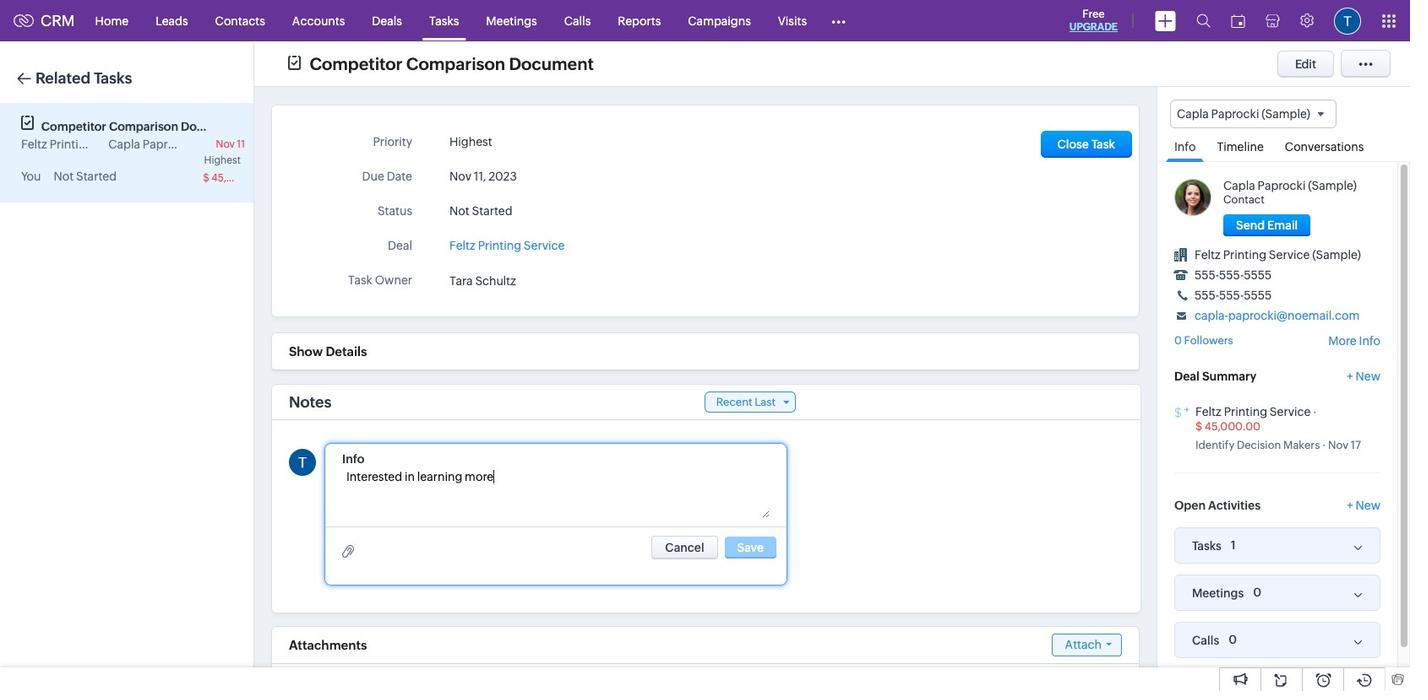 Task type: locate. For each thing, give the bounding box(es) containing it.
capla up 'contact' at the right top of page
[[1223, 179, 1255, 193]]

recent last
[[716, 396, 776, 409]]

0 vertical spatial 5555
[[1244, 269, 1272, 282]]

1 horizontal spatial task
[[1091, 138, 1115, 151]]

5555
[[1244, 269, 1272, 282], [1244, 289, 1272, 303]]

1 vertical spatial started
[[472, 204, 512, 218]]

0 horizontal spatial feltz printing service
[[21, 138, 136, 151]]

printing inside feltz printing service · $ 45,000.00 identify decision makers · nov 17
[[1224, 405, 1267, 419]]

+ new
[[1347, 370, 1381, 383], [1347, 500, 1381, 513]]

1 horizontal spatial started
[[472, 204, 512, 218]]

0 horizontal spatial competitor
[[41, 120, 106, 133]]

new down more info
[[1356, 370, 1381, 383]]

1 vertical spatial info
[[1359, 335, 1381, 348]]

1 vertical spatial competitor
[[41, 120, 106, 133]]

1 horizontal spatial $
[[1195, 420, 1202, 433]]

1 horizontal spatial tasks
[[429, 14, 459, 27]]

· up makers
[[1313, 406, 1317, 419]]

2 vertical spatial tasks
[[1192, 540, 1222, 553]]

paprocki left 11
[[143, 138, 191, 151]]

+
[[1347, 370, 1353, 383], [1347, 500, 1353, 513]]

campaigns
[[688, 14, 751, 27]]

document up 11
[[181, 120, 240, 133]]

attach link
[[1051, 634, 1122, 657]]

not started down 11,
[[449, 204, 512, 218]]

paprocki up timeline link
[[1211, 107, 1259, 121]]

accounts link
[[279, 0, 358, 41]]

0 vertical spatial comparison
[[406, 54, 505, 73]]

1 vertical spatial document
[[181, 120, 240, 133]]

1 vertical spatial not started
[[449, 204, 512, 218]]

1 horizontal spatial feltz printing service link
[[1195, 405, 1311, 419]]

Capla Paprocki (Sample) field
[[1170, 100, 1337, 129]]

feltz printing service · $ 45,000.00 identify decision makers · nov 17
[[1195, 405, 1361, 452]]

555-555-5555
[[1195, 269, 1272, 282], [1195, 289, 1272, 303]]

· right makers
[[1322, 440, 1326, 452]]

2 vertical spatial paprocki
[[1258, 179, 1306, 193]]

deal summary
[[1174, 370, 1257, 383]]

capla-
[[1195, 309, 1228, 323]]

1 vertical spatial capla paprocki (sample)
[[108, 138, 242, 151]]

(sample) down conversations
[[1308, 179, 1357, 193]]

0 horizontal spatial tasks
[[94, 69, 132, 87]]

feltz inside feltz printing service · $ 45,000.00 identify decision makers · nov 17
[[1195, 405, 1221, 419]]

0 vertical spatial 555-555-5555
[[1195, 269, 1272, 282]]

capla paprocki (sample) up the $ 45,000.00
[[108, 138, 242, 151]]

0
[[1174, 335, 1182, 347], [1253, 587, 1262, 600], [1229, 634, 1237, 648]]

document for competitor comparison document nov 11
[[181, 120, 240, 133]]

1 vertical spatial 5555
[[1244, 289, 1272, 303]]

0 vertical spatial nov
[[216, 139, 235, 150]]

0 vertical spatial not
[[54, 170, 74, 183]]

more info link
[[1328, 335, 1381, 348]]

45,000.00 down 11
[[211, 172, 263, 184]]

started down competitor comparison document nov 11
[[76, 170, 117, 183]]

1 vertical spatial calls
[[1192, 634, 1219, 648]]

0 vertical spatial competitor
[[310, 54, 403, 73]]

+ new down more info
[[1347, 370, 1381, 383]]

nov left 17
[[1328, 440, 1349, 452]]

not down nov 11, 2023
[[449, 204, 469, 218]]

0 horizontal spatial meetings
[[486, 14, 537, 27]]

0 horizontal spatial document
[[181, 120, 240, 133]]

home
[[95, 14, 129, 27]]

comparison down "related tasks"
[[109, 120, 178, 133]]

competitor inside competitor comparison document nov 11
[[41, 120, 106, 133]]

last
[[755, 396, 776, 409]]

1 horizontal spatial meetings
[[1192, 587, 1244, 601]]

1 horizontal spatial capla
[[1177, 107, 1209, 121]]

2 + from the top
[[1347, 500, 1353, 513]]

45,000.00 up identify
[[1205, 420, 1261, 433]]

feltz
[[21, 138, 47, 151], [449, 239, 475, 253], [1195, 249, 1221, 262], [1195, 405, 1221, 419]]

1 vertical spatial comparison
[[109, 120, 178, 133]]

tasks left "1"
[[1192, 540, 1222, 553]]

2 vertical spatial 0
[[1229, 634, 1237, 648]]

deals
[[372, 14, 402, 27]]

(sample) inside capla paprocki (sample) contact
[[1308, 179, 1357, 193]]

1 vertical spatial tasks
[[94, 69, 132, 87]]

free
[[1082, 8, 1105, 20]]

2 vertical spatial nov
[[1328, 440, 1349, 452]]

1 horizontal spatial competitor
[[310, 54, 403, 73]]

1 vertical spatial 45,000.00
[[1205, 420, 1261, 433]]

1 555-555-5555 from the top
[[1195, 269, 1272, 282]]

search image
[[1196, 14, 1211, 28]]

close
[[1057, 138, 1089, 151]]

1 horizontal spatial 45,000.00
[[1205, 420, 1261, 433]]

task left owner
[[348, 274, 373, 287]]

2 horizontal spatial 0
[[1253, 587, 1262, 600]]

0 horizontal spatial feltz printing service link
[[449, 234, 565, 253]]

highest up 11,
[[449, 135, 492, 149]]

0 for calls
[[1229, 634, 1237, 648]]

0 vertical spatial capla
[[1177, 107, 1209, 121]]

home link
[[82, 0, 142, 41]]

0 vertical spatial new
[[1356, 370, 1381, 383]]

0 horizontal spatial nov
[[216, 139, 235, 150]]

not
[[54, 170, 74, 183], [449, 204, 469, 218]]

started
[[76, 170, 117, 183], [472, 204, 512, 218]]

attachments
[[289, 639, 367, 653]]

not right you
[[54, 170, 74, 183]]

printing down the related
[[50, 138, 93, 151]]

due
[[362, 170, 384, 183]]

1 vertical spatial + new
[[1347, 500, 1381, 513]]

1 horizontal spatial not
[[449, 204, 469, 218]]

0 horizontal spatial capla
[[108, 138, 140, 151]]

1 horizontal spatial deal
[[1174, 370, 1200, 383]]

comparison
[[406, 54, 505, 73], [109, 120, 178, 133]]

not started
[[54, 170, 117, 183], [449, 204, 512, 218]]

not for you
[[54, 170, 74, 183]]

capla inside capla paprocki (sample) contact
[[1223, 179, 1255, 193]]

not started for you
[[54, 170, 117, 183]]

0 vertical spatial paprocki
[[1211, 107, 1259, 121]]

1 vertical spatial $
[[1195, 420, 1202, 433]]

+ new link
[[1347, 370, 1381, 392]]

11
[[237, 139, 245, 150]]

0 vertical spatial capla paprocki (sample)
[[1177, 107, 1310, 121]]

deal for deal
[[388, 239, 412, 253]]

nov left 11
[[216, 139, 235, 150]]

profile image
[[1334, 7, 1361, 34]]

$ up identify
[[1195, 420, 1202, 433]]

document inside competitor comparison document nov 11
[[181, 120, 240, 133]]

nov left 11,
[[449, 170, 471, 183]]

nov 11, 2023
[[449, 170, 517, 183]]

feltz printing service link
[[449, 234, 565, 253], [1195, 405, 1311, 419]]

·
[[1313, 406, 1317, 419], [1322, 440, 1326, 452]]

leads
[[156, 14, 188, 27]]

competitor down "related tasks"
[[41, 120, 106, 133]]

nov
[[216, 139, 235, 150], [449, 170, 471, 183], [1328, 440, 1349, 452]]

0 horizontal spatial started
[[76, 170, 117, 183]]

$ down competitor comparison document nov 11
[[203, 172, 209, 184]]

0 vertical spatial deal
[[388, 239, 412, 253]]

comparison inside competitor comparison document nov 11
[[109, 120, 178, 133]]

1 vertical spatial +
[[1347, 500, 1353, 513]]

tara schultz
[[449, 275, 516, 288]]

1 vertical spatial highest
[[204, 155, 241, 166]]

2 horizontal spatial nov
[[1328, 440, 1349, 452]]

not started right you
[[54, 170, 117, 183]]

status
[[378, 204, 412, 218]]

owner
[[375, 274, 412, 287]]

nov inside competitor comparison document nov 11
[[216, 139, 235, 150]]

capla paprocki (sample) inside field
[[1177, 107, 1310, 121]]

service inside feltz printing service · $ 45,000.00 identify decision makers · nov 17
[[1270, 405, 1311, 419]]

None button
[[1223, 215, 1311, 237], [652, 536, 718, 560], [1223, 215, 1311, 237], [652, 536, 718, 560]]

nov inside feltz printing service · $ 45,000.00 identify decision makers · nov 17
[[1328, 440, 1349, 452]]

document down calls link
[[509, 54, 594, 73]]

0 horizontal spatial not
[[54, 170, 74, 183]]

feltz up identify
[[1195, 405, 1221, 419]]

tasks right the related
[[94, 69, 132, 87]]

Add a note text field
[[342, 468, 770, 519]]

2 vertical spatial capla
[[1223, 179, 1255, 193]]

open activities
[[1174, 500, 1261, 513]]

1 vertical spatial nov
[[449, 170, 471, 183]]

45,000.00
[[211, 172, 263, 184], [1205, 420, 1261, 433]]

capla up "info" link
[[1177, 107, 1209, 121]]

2 5555 from the top
[[1244, 289, 1272, 303]]

0 vertical spatial + new
[[1347, 370, 1381, 383]]

capla-paprocki@noemail.com link
[[1195, 309, 1360, 323]]

+ down more info
[[1347, 370, 1353, 383]]

1 vertical spatial 0
[[1253, 587, 1262, 600]]

feltz printing service up schultz
[[449, 239, 565, 253]]

0 horizontal spatial not started
[[54, 170, 117, 183]]

related
[[35, 69, 90, 87]]

meetings left calls link
[[486, 14, 537, 27]]

feltz printing service up you
[[21, 138, 136, 151]]

printing up decision
[[1224, 405, 1267, 419]]

0 vertical spatial +
[[1347, 370, 1353, 383]]

1 horizontal spatial document
[[509, 54, 594, 73]]

1 vertical spatial paprocki
[[143, 138, 191, 151]]

visits link
[[764, 0, 820, 41]]

+ down 17
[[1347, 500, 1353, 513]]

capla down "related tasks"
[[108, 138, 140, 151]]

info right more in the right of the page
[[1359, 335, 1381, 348]]

1 vertical spatial capla
[[108, 138, 140, 151]]

1 horizontal spatial highest
[[449, 135, 492, 149]]

deal
[[388, 239, 412, 253], [1174, 370, 1200, 383]]

1 vertical spatial feltz printing service
[[449, 239, 565, 253]]

paprocki
[[1211, 107, 1259, 121], [143, 138, 191, 151], [1258, 179, 1306, 193]]

close task link
[[1040, 131, 1132, 158]]

tasks up competitor comparison document
[[429, 14, 459, 27]]

0 vertical spatial ·
[[1313, 406, 1317, 419]]

0 horizontal spatial comparison
[[109, 120, 178, 133]]

highest up the $ 45,000.00
[[204, 155, 241, 166]]

feltz printing service link up schultz
[[449, 234, 565, 253]]

+ new down 17
[[1347, 500, 1381, 513]]

search element
[[1186, 0, 1221, 41]]

555-
[[1195, 269, 1219, 282], [1219, 269, 1244, 282], [1195, 289, 1219, 303], [1219, 289, 1244, 303]]

comparison for competitor comparison document
[[406, 54, 505, 73]]

0 vertical spatial started
[[76, 170, 117, 183]]

task
[[1091, 138, 1115, 151], [348, 274, 373, 287]]

started down nov 11, 2023
[[472, 204, 512, 218]]

feltz printing service
[[21, 138, 136, 151], [449, 239, 565, 253]]

0 vertical spatial $
[[203, 172, 209, 184]]

not started for status
[[449, 204, 512, 218]]

1 horizontal spatial ·
[[1322, 440, 1326, 452]]

$
[[203, 172, 209, 184], [1195, 420, 1202, 433]]

printing down 'contact' at the right top of page
[[1223, 249, 1266, 262]]

feltz printing service link up decision
[[1195, 405, 1311, 419]]

leads link
[[142, 0, 202, 41]]

more info
[[1328, 335, 1381, 348]]

2 horizontal spatial capla
[[1223, 179, 1255, 193]]

new
[[1356, 370, 1381, 383], [1356, 500, 1381, 513]]

paprocki up 'contact' at the right top of page
[[1258, 179, 1306, 193]]

1 horizontal spatial 0
[[1229, 634, 1237, 648]]

capla paprocki (sample) up timeline link
[[1177, 107, 1310, 121]]

tara
[[449, 275, 473, 288]]

2 horizontal spatial tasks
[[1192, 540, 1222, 553]]

0 for meetings
[[1253, 587, 1262, 600]]

0 horizontal spatial capla paprocki (sample)
[[108, 138, 242, 151]]

calendar image
[[1231, 14, 1245, 27]]

5555 down feltz printing service (sample)
[[1244, 269, 1272, 282]]

new down 17
[[1356, 500, 1381, 513]]

calls
[[564, 14, 591, 27], [1192, 634, 1219, 648]]

priority
[[373, 135, 412, 149]]

0 vertical spatial highest
[[449, 135, 492, 149]]

deal down 0 followers
[[1174, 370, 1200, 383]]

(sample)
[[1262, 107, 1310, 121], [193, 138, 242, 151], [1308, 179, 1357, 193], [1312, 249, 1361, 262]]

1 horizontal spatial capla paprocki (sample)
[[1177, 107, 1310, 121]]

meetings
[[486, 14, 537, 27], [1192, 587, 1244, 601]]

competitor down deals
[[310, 54, 403, 73]]

0 vertical spatial 0
[[1174, 335, 1182, 347]]

1 vertical spatial deal
[[1174, 370, 1200, 383]]

tasks
[[429, 14, 459, 27], [94, 69, 132, 87], [1192, 540, 1222, 553]]

0 horizontal spatial ·
[[1313, 406, 1317, 419]]

attach
[[1065, 639, 1102, 652]]

comparison down the tasks link
[[406, 54, 505, 73]]

1 horizontal spatial not started
[[449, 204, 512, 218]]

1 vertical spatial not
[[449, 204, 469, 218]]

task right close
[[1091, 138, 1115, 151]]

1 horizontal spatial feltz printing service
[[449, 239, 565, 253]]

started for you
[[76, 170, 117, 183]]

0 horizontal spatial 45,000.00
[[211, 172, 263, 184]]

1 vertical spatial new
[[1356, 500, 1381, 513]]

info left 'timeline'
[[1174, 140, 1196, 154]]

Add a title... text field
[[342, 451, 482, 468]]

info
[[1174, 140, 1196, 154], [1359, 335, 1381, 348]]

1 vertical spatial feltz printing service link
[[1195, 405, 1311, 419]]

0 horizontal spatial deal
[[388, 239, 412, 253]]

create menu image
[[1155, 11, 1176, 31]]

(sample) up the $ 45,000.00
[[193, 138, 242, 151]]

(sample) up conversations link at the top of page
[[1262, 107, 1310, 121]]

highest
[[449, 135, 492, 149], [204, 155, 241, 166]]

deal down status at the left of page
[[388, 239, 412, 253]]

profile element
[[1324, 0, 1371, 41]]

decision
[[1237, 440, 1281, 452]]

0 horizontal spatial info
[[1174, 140, 1196, 154]]

due date
[[362, 170, 412, 183]]

5555 up capla-paprocki@noemail.com
[[1244, 289, 1272, 303]]

0 vertical spatial calls
[[564, 14, 591, 27]]

contacts
[[215, 14, 265, 27]]

meetings down "1"
[[1192, 587, 1244, 601]]

1 horizontal spatial comparison
[[406, 54, 505, 73]]

document
[[509, 54, 594, 73], [181, 120, 240, 133]]



Task type: describe. For each thing, give the bounding box(es) containing it.
deal for deal summary
[[1174, 370, 1200, 383]]

not for status
[[449, 204, 469, 218]]

date
[[387, 170, 412, 183]]

1 new from the top
[[1356, 370, 1381, 383]]

followers
[[1184, 335, 1233, 347]]

capla-paprocki@noemail.com
[[1195, 309, 1360, 323]]

recent
[[716, 396, 752, 409]]

paprocki inside capla paprocki (sample) field
[[1211, 107, 1259, 121]]

1 horizontal spatial nov
[[449, 170, 471, 183]]

0 vertical spatial feltz printing service
[[21, 138, 136, 151]]

(sample) up 'paprocki@noemail.com'
[[1312, 249, 1361, 262]]

conversations
[[1285, 140, 1364, 154]]

reports link
[[604, 0, 674, 41]]

create menu element
[[1145, 0, 1186, 41]]

1 horizontal spatial calls
[[1192, 634, 1219, 648]]

activities
[[1208, 500, 1261, 513]]

0 followers
[[1174, 335, 1233, 347]]

1 vertical spatial ·
[[1322, 440, 1326, 452]]

more
[[1328, 335, 1357, 348]]

paprocki inside capla paprocki (sample) contact
[[1258, 179, 1306, 193]]

timeline link
[[1209, 129, 1272, 162]]

makers
[[1283, 440, 1320, 452]]

feltz printing service (sample)
[[1195, 249, 1361, 262]]

identify
[[1195, 440, 1235, 452]]

2 555-555-5555 from the top
[[1195, 289, 1272, 303]]

contacts link
[[202, 0, 279, 41]]

accounts
[[292, 14, 345, 27]]

meetings link
[[473, 0, 551, 41]]

comparison for competitor comparison document nov 11
[[109, 120, 178, 133]]

2 + new from the top
[[1347, 500, 1381, 513]]

open
[[1174, 500, 1206, 513]]

notes
[[289, 394, 331, 411]]

competitor for competitor comparison document
[[310, 54, 403, 73]]

$ 45,000.00
[[203, 172, 263, 184]]

(sample) inside field
[[1262, 107, 1310, 121]]

you
[[21, 170, 41, 183]]

0 horizontal spatial $
[[203, 172, 209, 184]]

1 + new from the top
[[1347, 370, 1381, 383]]

0 vertical spatial feltz printing service link
[[449, 234, 565, 253]]

Other Modules field
[[820, 7, 857, 34]]

competitor for competitor comparison document nov 11
[[41, 120, 106, 133]]

feltz up capla-
[[1195, 249, 1221, 262]]

campaigns link
[[674, 0, 764, 41]]

crm link
[[14, 12, 75, 30]]

deals link
[[358, 0, 416, 41]]

calls link
[[551, 0, 604, 41]]

capla inside field
[[1177, 107, 1209, 121]]

0 vertical spatial task
[[1091, 138, 1115, 151]]

timeline
[[1217, 140, 1264, 154]]

2023
[[488, 170, 517, 183]]

related tasks
[[35, 69, 132, 87]]

conversations link
[[1276, 129, 1372, 162]]

0 horizontal spatial task
[[348, 274, 373, 287]]

$ inside feltz printing service · $ 45,000.00 identify decision makers · nov 17
[[1195, 420, 1202, 433]]

0 vertical spatial tasks
[[429, 14, 459, 27]]

edit button
[[1277, 50, 1334, 77]]

crm
[[41, 12, 75, 30]]

17
[[1351, 440, 1361, 452]]

1 5555 from the top
[[1244, 269, 1272, 282]]

45,000.00 inside feltz printing service · $ 45,000.00 identify decision makers · nov 17
[[1205, 420, 1261, 433]]

paprocki@noemail.com
[[1228, 309, 1360, 323]]

competitor comparison document
[[310, 54, 594, 73]]

11,
[[474, 170, 486, 183]]

schultz
[[475, 275, 516, 288]]

show
[[289, 345, 323, 359]]

show details link
[[289, 345, 367, 359]]

summary
[[1202, 370, 1257, 383]]

1 + from the top
[[1347, 370, 1353, 383]]

capla paprocki (sample) contact
[[1223, 179, 1357, 206]]

contact
[[1223, 194, 1265, 206]]

2 new from the top
[[1356, 500, 1381, 513]]

competitor comparison document nov 11
[[41, 120, 245, 150]]

show details
[[289, 345, 367, 359]]

upgrade
[[1069, 21, 1118, 33]]

reports
[[618, 14, 661, 27]]

close task
[[1057, 138, 1115, 151]]

0 vertical spatial info
[[1174, 140, 1196, 154]]

feltz printing service (sample) link
[[1195, 249, 1361, 262]]

free upgrade
[[1069, 8, 1118, 33]]

edit
[[1295, 57, 1316, 71]]

info link
[[1166, 129, 1204, 162]]

visits
[[778, 14, 807, 27]]

details
[[326, 345, 367, 359]]

0 vertical spatial meetings
[[486, 14, 537, 27]]

feltz up tara
[[449, 239, 475, 253]]

capla paprocki (sample) link
[[1223, 179, 1357, 193]]

printing up schultz
[[478, 239, 521, 253]]

1 vertical spatial meetings
[[1192, 587, 1244, 601]]

document for competitor comparison document
[[509, 54, 594, 73]]

0 horizontal spatial highest
[[204, 155, 241, 166]]

started for status
[[472, 204, 512, 218]]

task owner
[[348, 274, 412, 287]]

0 vertical spatial 45,000.00
[[211, 172, 263, 184]]

0 horizontal spatial calls
[[564, 14, 591, 27]]

1
[[1231, 539, 1236, 553]]

feltz up you
[[21, 138, 47, 151]]

tasks link
[[416, 0, 473, 41]]



Task type: vqa. For each thing, say whether or not it's contained in the screenshot.
Enterprise- at the right of page
no



